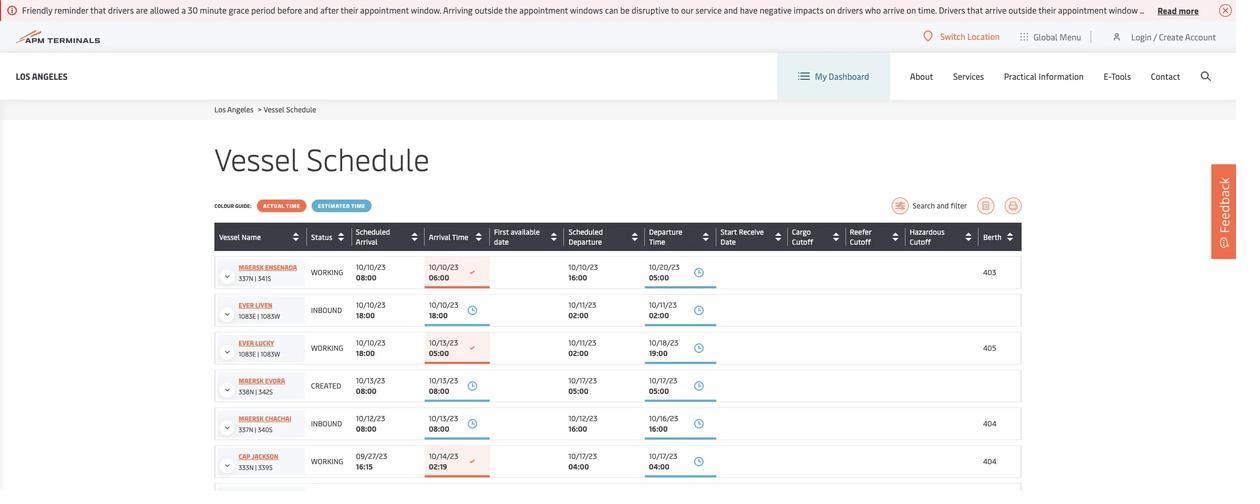 Task type: vqa. For each thing, say whether or not it's contained in the screenshot.
400
no



Task type: describe. For each thing, give the bounding box(es) containing it.
reefer for start receive date button corresponding to second scheduled departure button from right's the reefer cutoff button
[[850, 227, 872, 237]]

inbound for 18:00
[[311, 305, 342, 315]]

guide:
[[235, 202, 252, 210]]

friendly
[[22, 4, 52, 16]]

16:00 for 10/16/23 16:00
[[649, 424, 668, 434]]

| for 10/17/23 04:00
[[255, 464, 257, 472]]

switch
[[941, 30, 966, 42]]

practical
[[1004, 70, 1037, 82]]

02:00 for 10/11/23 02:00
[[569, 311, 589, 321]]

cargo cutoff for start receive date button corresponding to second scheduled departure button's the reefer cutoff button cargo cutoff button
[[792, 227, 814, 247]]

1 arrive from the left
[[883, 4, 905, 16]]

date for second scheduled departure button
[[494, 237, 509, 247]]

on-dock rail
[[955, 203, 1003, 214]]

08:00 for created
[[356, 386, 377, 396]]

10/17/23 up 10/12/23 16:00
[[569, 376, 597, 386]]

2 arrive from the left
[[985, 4, 1007, 16]]

receive for second scheduled departure button from right
[[739, 227, 764, 237]]

arrival time button for second scheduled departure button from right's first available date button
[[429, 229, 488, 246]]

will
[[1140, 4, 1154, 16]]

receive for second scheduled departure button
[[739, 227, 764, 237]]

10/11/23 for 10/11/23 02:00
[[569, 300, 597, 310]]

first available date for second scheduled departure button from right's first available date button
[[494, 227, 540, 247]]

lucky
[[255, 339, 274, 348]]

have
[[740, 4, 758, 16]]

10/20/23
[[649, 262, 680, 272]]

09/27/23
[[356, 452, 387, 462]]

tools
[[1112, 70, 1132, 82]]

0 horizontal spatial and
[[304, 4, 318, 16]]

1 outside from the left
[[475, 4, 503, 16]]

away. to
[[1194, 4, 1225, 16]]

read
[[1158, 4, 1177, 16]]

menu
[[1060, 31, 1082, 42]]

0 horizontal spatial los angeles link
[[16, 70, 68, 83]]

hazardous cutoff button for start receive date button corresponding to second scheduled departure button's the reefer cutoff button
[[910, 227, 976, 247]]

peel off
[[955, 222, 985, 234]]

cap jackson 333n | 339s
[[239, 453, 278, 472]]

berth for the hazardous cutoff button for start receive date button corresponding to second scheduled departure button from right's the reefer cutoff button
[[984, 232, 1002, 242]]

time for actual time
[[286, 202, 300, 210]]

arrival time for first available date button for second scheduled departure button arrival time button
[[429, 232, 469, 242]]

16:00 for 10/12/23 16:00
[[569, 424, 588, 434]]

time for estimated time
[[352, 202, 366, 210]]

colour
[[215, 202, 234, 210]]

switch location button
[[924, 30, 1000, 42]]

1 status from the left
[[311, 232, 332, 242]]

scheduled departure for second scheduled departure button
[[569, 227, 603, 247]]

window.
[[411, 4, 442, 16]]

switch location
[[941, 30, 1000, 42]]

arrival time button for first available date button for second scheduled departure button
[[429, 229, 487, 246]]

first available date for first available date button for second scheduled departure button
[[494, 227, 540, 247]]

more
[[1179, 4, 1199, 16]]

337n for working
[[239, 274, 253, 283]]

16:00 for 10/10/23 16:00
[[569, 273, 588, 283]]

status button for scheduled arrival button related to second scheduled departure button from right's first available date button
[[311, 229, 349, 246]]

jackson
[[252, 453, 278, 461]]

10/20/23 05:00
[[649, 262, 680, 283]]

name for status button corresponding to first available date button for second scheduled departure button's scheduled arrival button
[[242, 232, 261, 242]]

cargo for cargo cutoff button associated with start receive date button corresponding to second scheduled departure button from right's the reefer cutoff button
[[792, 227, 811, 237]]

10/14/23
[[429, 452, 459, 462]]

e-tools button
[[1104, 53, 1132, 100]]

dock
[[968, 203, 986, 214]]

0 vertical spatial schedule
[[286, 105, 316, 115]]

rec
[[1227, 4, 1237, 16]]

| for 10/17/23 05:00
[[256, 388, 257, 396]]

arriving
[[443, 4, 473, 16]]

1 on from the left
[[826, 4, 836, 16]]

10/12/23 16:00
[[569, 414, 598, 434]]

liven
[[255, 301, 273, 310]]

peel off link
[[955, 222, 1031, 234]]

reefer cutoff button for start receive date button corresponding to second scheduled departure button from right
[[850, 227, 903, 247]]

403
[[984, 268, 997, 278]]

cargo cutoff button for start receive date button corresponding to second scheduled departure button from right's the reefer cutoff button
[[792, 227, 843, 247]]

maersk for created
[[239, 377, 264, 385]]

grace
[[229, 4, 249, 16]]

arrival time for arrival time button associated with second scheduled departure button from right's first available date button
[[429, 232, 469, 242]]

10/13/23 for 10/10/23
[[429, 338, 458, 348]]

service
[[696, 4, 722, 16]]

1083e for working
[[239, 350, 256, 359]]

evora
[[265, 377, 285, 385]]

10/18/23
[[649, 338, 679, 348]]

vessel name button for status button corresponding to first available date button for second scheduled departure button's scheduled arrival button
[[219, 229, 304, 246]]

chachai
[[265, 415, 291, 423]]

window
[[1109, 4, 1138, 16]]

10/12/23 08:00
[[356, 414, 385, 434]]

start receive date button for second scheduled departure button
[[721, 227, 786, 247]]

2 on from the left
[[907, 4, 917, 16]]

10/10/23 16:00
[[569, 262, 598, 283]]

data services & api store
[[955, 242, 1028, 265]]

login
[[1132, 31, 1152, 42]]

feedback button
[[1212, 164, 1237, 259]]

and inside button
[[937, 201, 949, 211]]

store
[[955, 253, 975, 265]]

10/16/23 16:00
[[649, 414, 679, 434]]

2 scheduled departure button from the left
[[569, 227, 643, 247]]

404 for 10/16/23
[[984, 419, 997, 429]]

10/17/23 down 10/16/23 16:00
[[649, 452, 678, 462]]

services button
[[954, 53, 985, 100]]

3 appointment from the left
[[1059, 4, 1107, 16]]

2 outside from the left
[[1009, 4, 1037, 16]]

1 their from the left
[[341, 4, 358, 16]]

2 04:00 from the left
[[649, 462, 670, 472]]

berth button for start receive date button corresponding to second scheduled departure button's the reefer cutoff button the hazardous cutoff button
[[984, 229, 1019, 246]]

api
[[1015, 242, 1028, 253]]

reminder
[[54, 4, 88, 16]]

before
[[278, 4, 302, 16]]

2 available from the left
[[511, 227, 540, 237]]

scheduled arrival for scheduled arrival button related to second scheduled departure button from right's first available date button
[[356, 227, 390, 247]]

1 vertical spatial schedule
[[307, 138, 430, 179]]

1 appointment from the left
[[360, 4, 409, 16]]

e-tools
[[1104, 70, 1132, 82]]

first for first available date button for second scheduled departure button
[[494, 227, 509, 237]]

hazardous for start receive date button corresponding to second scheduled departure button's the reefer cutoff button the hazardous cutoff button
[[910, 227, 945, 237]]

login / create account
[[1132, 31, 1217, 42]]

a
[[181, 4, 186, 16]]

vessel name for status button corresponding to first available date button for second scheduled departure button's scheduled arrival button
[[219, 232, 261, 242]]

10/12/23 for 08:00
[[356, 414, 385, 424]]

location
[[968, 30, 1000, 42]]

>
[[258, 105, 262, 115]]

data
[[955, 242, 972, 253]]

services inside data services & api store
[[974, 242, 1005, 253]]

impacts
[[794, 4, 824, 16]]

1 be from the left
[[621, 4, 630, 16]]

maersk for inbound
[[239, 415, 264, 423]]

search and filter
[[913, 201, 967, 211]]

friendly reminder that drivers are allowed a 30 minute grace period before and after their appointment window. arriving outside the appointment windows can be disruptive to our service and have negative impacts on drivers who arrive on time. drivers that arrive outside their appointment window will be turned away. to rec
[[22, 4, 1237, 16]]

342s
[[259, 388, 273, 396]]

10/11/23 02:00 for 10/11/23
[[569, 300, 597, 321]]

data services & api store link
[[955, 242, 1031, 265]]

05:00 inside 10/20/23 05:00
[[649, 273, 669, 283]]

2 10/17/23 05:00 from the left
[[649, 376, 678, 396]]

1083w for inbound
[[261, 312, 280, 321]]

ever for inbound
[[239, 301, 254, 310]]

colour guide:
[[215, 202, 252, 210]]

can
[[605, 4, 619, 16]]

angeles for los angeles
[[32, 70, 68, 82]]

10/16/23
[[649, 414, 679, 424]]

1 drivers from the left
[[108, 4, 134, 16]]

about button
[[911, 53, 934, 100]]

berth button for the hazardous cutoff button for start receive date button corresponding to second scheduled departure button from right's the reefer cutoff button
[[984, 229, 1019, 246]]

period
[[251, 4, 275, 16]]

338n
[[239, 388, 254, 396]]

02:19
[[429, 462, 447, 472]]

e-
[[1104, 70, 1112, 82]]

2 status from the left
[[311, 232, 333, 242]]

dashboard
[[829, 70, 870, 82]]

18:00 for 10/13/23 05:00
[[356, 349, 375, 359]]

start for second scheduled departure button from right
[[721, 227, 737, 237]]

departure time for second scheduled departure button
[[649, 227, 683, 247]]

&
[[1007, 242, 1013, 253]]

angeles for los angeles > vessel schedule
[[227, 105, 254, 115]]

practical information button
[[1004, 53, 1084, 100]]

rail
[[988, 203, 1003, 214]]

the
[[505, 4, 518, 16]]

10/11/23 02:00 for 10/18/23
[[569, 338, 597, 359]]

working for 18:00
[[311, 343, 343, 353]]

scheduled arrival for first available date button for second scheduled departure button's scheduled arrival button
[[356, 227, 390, 247]]

name for status button associated with scheduled arrival button related to second scheduled departure button from right's first available date button
[[242, 232, 261, 242]]

10/17/23 down 19:00
[[649, 376, 678, 386]]

1 scheduled departure button from the left
[[569, 227, 642, 247]]

0 vertical spatial services
[[954, 70, 985, 82]]

who
[[865, 4, 881, 16]]

my dashboard
[[815, 70, 870, 82]]

/
[[1154, 31, 1158, 42]]

405
[[984, 343, 997, 353]]

10/10/23 18:00 for 10/13/23
[[356, 338, 386, 359]]

departure time button for second scheduled departure button from right
[[649, 227, 714, 247]]

create
[[1160, 31, 1184, 42]]

search
[[913, 201, 935, 211]]



Task type: locate. For each thing, give the bounding box(es) containing it.
08:00 inside the 10/10/23 08:00
[[356, 273, 377, 283]]

1 404 from the top
[[984, 419, 997, 429]]

1 vertical spatial maersk
[[239, 377, 264, 385]]

departure time for second scheduled departure button from right
[[649, 227, 683, 247]]

maersk inside maersk evora 338n | 342s
[[239, 377, 264, 385]]

global menu
[[1034, 31, 1082, 42]]

appointment left window. at the top left of page
[[360, 4, 409, 16]]

services down "peel off" link
[[974, 242, 1005, 253]]

0 horizontal spatial los
[[16, 70, 30, 82]]

08:00
[[356, 273, 377, 283], [356, 386, 377, 396], [429, 386, 450, 396], [356, 424, 377, 434], [429, 424, 450, 434]]

maersk up 341s
[[239, 263, 264, 272]]

2 berth button from the left
[[984, 229, 1019, 246]]

2 status button from the left
[[311, 229, 350, 246]]

1083e down lucky
[[239, 350, 256, 359]]

angeles
[[32, 70, 68, 82], [227, 105, 254, 115]]

337n left 340s
[[239, 426, 253, 434]]

1 departure time from the left
[[649, 227, 683, 247]]

2 horizontal spatial appointment
[[1059, 4, 1107, 16]]

1 cargo cutoff from the left
[[792, 227, 813, 247]]

1 horizontal spatial arrive
[[985, 4, 1007, 16]]

arrive right who
[[883, 4, 905, 16]]

reefer cutoff for start receive date button corresponding to second scheduled departure button from right's the reefer cutoff button
[[850, 227, 872, 247]]

337n inside maersk chachai 337n | 340s
[[239, 426, 253, 434]]

negative
[[760, 4, 792, 16]]

1 horizontal spatial outside
[[1009, 4, 1037, 16]]

2 inbound from the top
[[311, 419, 342, 429]]

04:00 down 10/16/23 16:00
[[649, 462, 670, 472]]

on left time.
[[907, 4, 917, 16]]

berth
[[984, 232, 1002, 242], [984, 232, 1002, 242]]

10/10/23 08:00
[[356, 262, 386, 283]]

1 vertical spatial los angeles link
[[215, 105, 254, 115]]

outside left the
[[475, 4, 503, 16]]

1083w down liven
[[261, 312, 280, 321]]

to
[[671, 4, 679, 16]]

on right impacts
[[826, 4, 836, 16]]

1 maersk from the top
[[239, 263, 264, 272]]

cargo cutoff for cargo cutoff button associated with start receive date button corresponding to second scheduled departure button from right's the reefer cutoff button
[[792, 227, 813, 247]]

0 vertical spatial los angeles link
[[16, 70, 68, 83]]

1 vertical spatial 337n
[[239, 426, 253, 434]]

that right reminder
[[90, 4, 106, 16]]

10/12/23 for 16:00
[[569, 414, 598, 424]]

scheduled arrival button for first available date button for second scheduled departure button
[[356, 227, 422, 247]]

1 arrival time button from the left
[[429, 229, 488, 246]]

read more button
[[1158, 4, 1199, 17]]

1 vertical spatial inbound
[[311, 419, 342, 429]]

feedback
[[1216, 177, 1234, 233]]

1 horizontal spatial 10/12/23
[[569, 414, 598, 424]]

their up global
[[1039, 4, 1057, 16]]

vessel name for status button associated with scheduled arrival button related to second scheduled departure button from right's first available date button
[[219, 232, 261, 242]]

2 10/17/23 04:00 from the left
[[649, 452, 678, 472]]

maersk up 338n at the left
[[239, 377, 264, 385]]

| inside ever liven 1083e | 1083w
[[258, 312, 259, 321]]

los for los angeles
[[16, 70, 30, 82]]

| down lucky
[[258, 350, 259, 359]]

10/13/23 08:00
[[356, 376, 385, 396], [429, 376, 458, 396], [429, 414, 458, 434]]

1 vertical spatial angeles
[[227, 105, 254, 115]]

30
[[188, 4, 198, 16]]

schedule
[[286, 105, 316, 115], [307, 138, 430, 179]]

first available date button for second scheduled departure button from right
[[494, 227, 562, 247]]

arrive up location
[[985, 4, 1007, 16]]

1 arrival time from the left
[[429, 232, 469, 242]]

10/13/23 08:00 for 10/12/23
[[429, 414, 458, 434]]

16:00 inside 10/12/23 16:00
[[569, 424, 588, 434]]

| inside ever lucky 1083e | 1083w
[[258, 350, 259, 359]]

arrival
[[429, 232, 451, 242], [429, 232, 451, 242], [356, 237, 378, 247], [356, 237, 378, 247]]

1 horizontal spatial los angeles link
[[215, 105, 254, 115]]

10/13/23 08:00 up 10/14/23
[[429, 414, 458, 434]]

ever inside ever liven 1083e | 1083w
[[239, 301, 254, 310]]

and left after
[[304, 4, 318, 16]]

date
[[494, 237, 509, 247], [494, 237, 509, 247]]

hazardous cutoff
[[910, 227, 945, 247], [910, 227, 945, 247]]

1083w down lucky
[[261, 350, 280, 359]]

04:00 down 10/12/23 16:00
[[569, 462, 589, 472]]

2 departure time button from the left
[[649, 227, 714, 247]]

0 vertical spatial 337n
[[239, 274, 253, 283]]

global menu button
[[1011, 21, 1092, 52]]

1 horizontal spatial be
[[1156, 4, 1165, 16]]

departure time button for second scheduled departure button
[[649, 227, 714, 247]]

337n for inbound
[[239, 426, 253, 434]]

2 ever from the top
[[239, 339, 254, 348]]

16:00 inside 10/10/23 16:00
[[569, 273, 588, 283]]

berth button
[[984, 229, 1019, 246], [984, 229, 1019, 246]]

time.
[[918, 4, 937, 16]]

10/13/23 for 10/13/23
[[429, 376, 458, 386]]

maersk up 340s
[[239, 415, 264, 423]]

1 scheduled departure from the left
[[569, 227, 603, 247]]

practical information
[[1004, 70, 1084, 82]]

1 1083e from the top
[[239, 312, 256, 321]]

0 horizontal spatial 10/17/23 05:00
[[569, 376, 597, 396]]

| inside maersk evora 338n | 342s
[[256, 388, 257, 396]]

2 start receive date from the left
[[721, 227, 764, 247]]

and left have
[[724, 4, 738, 16]]

2 337n from the top
[[239, 426, 253, 434]]

ensenada
[[265, 263, 297, 272]]

1 inbound from the top
[[311, 305, 342, 315]]

| for 10/20/23 05:00
[[255, 274, 256, 283]]

services down switch location at the right top of the page
[[954, 70, 985, 82]]

2 cargo cutoff button from the left
[[792, 227, 844, 247]]

10/11/23 for 10/18/23 19:00
[[569, 338, 597, 348]]

0 vertical spatial ever
[[239, 301, 254, 310]]

1 vertical spatial 1083e
[[239, 350, 256, 359]]

08:00 inside 10/12/23 08:00
[[356, 424, 377, 434]]

1 berth button from the left
[[984, 229, 1019, 246]]

1083w for working
[[261, 350, 280, 359]]

estimated
[[318, 202, 350, 210]]

appointment right the
[[520, 4, 568, 16]]

1 horizontal spatial 04:00
[[649, 462, 670, 472]]

reefer cutoff button for start receive date button corresponding to second scheduled departure button
[[850, 227, 903, 247]]

start receive date button for second scheduled departure button from right
[[721, 227, 785, 247]]

first for second scheduled departure button from right's first available date button
[[494, 227, 509, 237]]

1 horizontal spatial on
[[907, 4, 917, 16]]

and left "filter"
[[937, 201, 949, 211]]

1083e inside ever liven 1083e | 1083w
[[239, 312, 256, 321]]

inbound for 08:00
[[311, 419, 342, 429]]

18:00 for 10/10/23 18:00
[[356, 311, 375, 321]]

maersk chachai 337n | 340s
[[239, 415, 291, 434]]

10/17/23 down 10/12/23 16:00
[[569, 452, 597, 462]]

340s
[[258, 426, 273, 434]]

working left 16:15
[[311, 457, 343, 467]]

maersk inside maersk chachai 337n | 340s
[[239, 415, 264, 423]]

2 start from the left
[[721, 227, 737, 237]]

2 their from the left
[[1039, 4, 1057, 16]]

maersk ensenada 337n | 341s
[[239, 263, 297, 283]]

hazardous cutoff for the hazardous cutoff button for start receive date button corresponding to second scheduled departure button from right's the reefer cutoff button
[[910, 227, 945, 247]]

1 start receive date button from the left
[[721, 227, 785, 247]]

their right after
[[341, 4, 358, 16]]

2 1083w from the top
[[261, 350, 280, 359]]

1 horizontal spatial time
[[352, 202, 366, 210]]

10/18/23 19:00
[[649, 338, 679, 359]]

1 available from the left
[[511, 227, 540, 237]]

scheduled arrival
[[356, 227, 390, 247], [356, 227, 390, 247]]

peel
[[955, 222, 971, 234]]

cargo cutoff button for start receive date button corresponding to second scheduled departure button's the reefer cutoff button
[[792, 227, 844, 247]]

reefer for start receive date button corresponding to second scheduled departure button's the reefer cutoff button
[[850, 227, 872, 237]]

1 horizontal spatial and
[[724, 4, 738, 16]]

3 working from the top
[[311, 457, 343, 467]]

0 vertical spatial 1083e
[[239, 312, 256, 321]]

ever liven 1083e | 1083w
[[239, 301, 280, 321]]

05:00 inside 10/13/23 05:00
[[429, 349, 449, 359]]

time right the actual on the top of page
[[286, 202, 300, 210]]

start for second scheduled departure button
[[721, 227, 737, 237]]

1 departure time button from the left
[[649, 227, 714, 247]]

allowed
[[150, 4, 179, 16]]

0 vertical spatial 1083w
[[261, 312, 280, 321]]

start receive date
[[721, 227, 764, 247], [721, 227, 764, 247]]

0 vertical spatial angeles
[[32, 70, 68, 82]]

date for second scheduled departure button from right
[[494, 237, 509, 247]]

337n left 341s
[[239, 274, 253, 283]]

| down liven
[[258, 312, 259, 321]]

arrive
[[883, 4, 905, 16], [985, 4, 1007, 16]]

1 horizontal spatial los
[[215, 105, 226, 115]]

departure
[[649, 227, 683, 237], [649, 227, 683, 237], [569, 237, 602, 247], [569, 237, 602, 247]]

1083e for inbound
[[239, 312, 256, 321]]

ever left lucky
[[239, 339, 254, 348]]

1 horizontal spatial angeles
[[227, 105, 254, 115]]

2 date from the left
[[721, 237, 736, 247]]

my dashboard button
[[799, 53, 870, 100]]

0 horizontal spatial time
[[286, 202, 300, 210]]

on-
[[955, 203, 968, 214]]

0 horizontal spatial their
[[341, 4, 358, 16]]

0 horizontal spatial appointment
[[360, 4, 409, 16]]

3 maersk from the top
[[239, 415, 264, 423]]

1 cargo from the left
[[792, 227, 811, 237]]

0 horizontal spatial that
[[90, 4, 106, 16]]

2 start receive date button from the left
[[721, 227, 786, 247]]

services
[[954, 70, 985, 82], [974, 242, 1005, 253]]

1 vertical spatial 1083w
[[261, 350, 280, 359]]

1 horizontal spatial 10/17/23 05:00
[[649, 376, 678, 396]]

0 horizontal spatial 10/12/23
[[356, 414, 385, 424]]

| left 340s
[[255, 426, 256, 434]]

0 vertical spatial 404
[[984, 419, 997, 429]]

search and filter button
[[892, 198, 967, 215]]

18:00
[[356, 311, 375, 321], [429, 311, 448, 321], [356, 349, 375, 359]]

2 cargo cutoff from the left
[[792, 227, 814, 247]]

337n inside maersk ensenada 337n | 341s
[[239, 274, 253, 283]]

10/10/23 18:00
[[356, 300, 386, 321], [429, 300, 459, 321], [356, 338, 386, 359]]

| for 10/16/23 16:00
[[255, 426, 256, 434]]

turned
[[1167, 4, 1192, 16]]

2 1083e from the top
[[239, 350, 256, 359]]

10/13/23 08:00 for 10/13/23
[[429, 376, 458, 396]]

| left 341s
[[255, 274, 256, 283]]

1 horizontal spatial drivers
[[838, 4, 863, 16]]

2 appointment from the left
[[520, 4, 568, 16]]

los for los angeles > vessel schedule
[[215, 105, 226, 115]]

start receive date for start receive date button corresponding to second scheduled departure button from right
[[721, 227, 764, 247]]

1 start from the left
[[721, 227, 737, 237]]

10/13/23
[[429, 338, 458, 348], [356, 376, 385, 386], [429, 376, 458, 386], [429, 414, 458, 424]]

404 for 10/17/23
[[984, 457, 997, 467]]

06:00
[[429, 273, 449, 283]]

hazardous cutoff button
[[910, 227, 976, 247], [910, 227, 977, 247]]

that right drivers
[[968, 4, 983, 16]]

on-dock rail link
[[955, 203, 1031, 214]]

10/14/23 02:19
[[429, 452, 459, 472]]

vessel name button for status button associated with scheduled arrival button related to second scheduled departure button from right's first available date button
[[219, 229, 304, 246]]

vessel
[[264, 105, 285, 115], [215, 138, 299, 179], [219, 232, 240, 242], [219, 232, 240, 242]]

10/17/23
[[569, 376, 597, 386], [649, 376, 678, 386], [569, 452, 597, 462], [649, 452, 678, 462]]

scheduled arrival button for second scheduled departure button from right's first available date button
[[356, 227, 422, 247]]

1 1083w from the top
[[261, 312, 280, 321]]

scheduled departure button
[[569, 227, 642, 247], [569, 227, 643, 247]]

and
[[304, 4, 318, 16], [724, 4, 738, 16], [937, 201, 949, 211]]

first
[[494, 227, 509, 237], [494, 227, 509, 237]]

1 status button from the left
[[311, 229, 349, 246]]

10/17/23 05:00
[[569, 376, 597, 396], [649, 376, 678, 396]]

contact
[[1152, 70, 1181, 82]]

2 vertical spatial maersk
[[239, 415, 264, 423]]

1 date from the left
[[721, 237, 736, 247]]

be right can
[[621, 4, 630, 16]]

2 10/12/23 from the left
[[569, 414, 598, 424]]

| for 10/11/23 02:00
[[258, 312, 259, 321]]

outside
[[475, 4, 503, 16], [1009, 4, 1037, 16]]

working for 16:15
[[311, 457, 343, 467]]

10/12/23
[[356, 414, 385, 424], [569, 414, 598, 424]]

10/13/23 for 10/12/23
[[429, 414, 458, 424]]

login / create account link
[[1112, 21, 1217, 52]]

drivers left who
[[838, 4, 863, 16]]

2 berth from the left
[[984, 232, 1002, 242]]

10/17/23 05:00 up the 10/16/23
[[649, 376, 678, 396]]

| left "339s" at the left
[[255, 464, 257, 472]]

ever lucky 1083e | 1083w
[[239, 339, 280, 359]]

appointment up menu
[[1059, 4, 1107, 16]]

2 arrival time from the left
[[429, 232, 469, 242]]

our
[[681, 4, 694, 16]]

departure time
[[649, 227, 683, 247], [649, 227, 683, 247]]

333n
[[239, 464, 254, 472]]

working for 08:00
[[311, 268, 343, 278]]

1 horizontal spatial their
[[1039, 4, 1057, 16]]

1 horizontal spatial 10/17/23 04:00
[[649, 452, 678, 472]]

339s
[[258, 464, 273, 472]]

maersk for working
[[239, 263, 264, 272]]

0 horizontal spatial outside
[[475, 4, 503, 16]]

hazardous cutoff for start receive date button corresponding to second scheduled departure button's the reefer cutoff button the hazardous cutoff button
[[910, 227, 945, 247]]

2 cargo from the left
[[792, 227, 811, 237]]

berth for start receive date button corresponding to second scheduled departure button's the reefer cutoff button the hazardous cutoff button
[[984, 232, 1002, 242]]

disruptive
[[632, 4, 669, 16]]

10/10/23 18:00 for 10/10/23
[[356, 300, 386, 321]]

1 cargo cutoff button from the left
[[792, 227, 843, 247]]

ever inside ever lucky 1083e | 1083w
[[239, 339, 254, 348]]

404
[[984, 419, 997, 429], [984, 457, 997, 467]]

maersk inside maersk ensenada 337n | 341s
[[239, 263, 264, 272]]

date for start receive date button corresponding to second scheduled departure button
[[721, 237, 736, 247]]

16:00 inside 10/16/23 16:00
[[649, 424, 668, 434]]

2 time from the left
[[352, 202, 366, 210]]

be right will
[[1156, 4, 1165, 16]]

1 337n from the top
[[239, 274, 253, 283]]

10/11/23
[[569, 300, 597, 310], [649, 300, 677, 310], [569, 338, 597, 348]]

los
[[16, 70, 30, 82], [215, 105, 226, 115]]

0 horizontal spatial on
[[826, 4, 836, 16]]

2 404 from the top
[[984, 457, 997, 467]]

| left 342s
[[256, 388, 257, 396]]

0 horizontal spatial angeles
[[32, 70, 68, 82]]

| inside maersk ensenada 337n | 341s
[[255, 274, 256, 283]]

1 horizontal spatial appointment
[[520, 4, 568, 16]]

| inside maersk chachai 337n | 340s
[[255, 426, 256, 434]]

1 vertical spatial los
[[215, 105, 226, 115]]

1 10/17/23 04:00 from the left
[[569, 452, 597, 472]]

2 horizontal spatial and
[[937, 201, 949, 211]]

1 working from the top
[[311, 268, 343, 278]]

working up created
[[311, 343, 343, 353]]

10/17/23 05:00 up 10/12/23 16:00
[[569, 376, 597, 396]]

ever for working
[[239, 339, 254, 348]]

0 vertical spatial working
[[311, 268, 343, 278]]

close alert image
[[1220, 4, 1232, 17]]

date for start receive date button corresponding to second scheduled departure button from right
[[721, 237, 736, 247]]

02:00 for 10/18/23 19:00
[[569, 349, 589, 359]]

first available date button for second scheduled departure button
[[494, 227, 562, 247]]

1 vertical spatial ever
[[239, 339, 254, 348]]

337n
[[239, 274, 253, 283], [239, 426, 253, 434]]

cargo for start receive date button corresponding to second scheduled departure button's the reefer cutoff button cargo cutoff button
[[792, 227, 811, 237]]

1 vertical spatial working
[[311, 343, 343, 353]]

receive
[[739, 227, 764, 237], [739, 227, 764, 237]]

0 vertical spatial maersk
[[239, 263, 264, 272]]

| inside cap jackson 333n | 339s
[[255, 464, 257, 472]]

10/13/23 08:00 down 10/13/23 05:00
[[429, 376, 458, 396]]

1083e inside ever lucky 1083e | 1083w
[[239, 350, 256, 359]]

1083e down liven
[[239, 312, 256, 321]]

ever left liven
[[239, 301, 254, 310]]

their
[[341, 4, 358, 16], [1039, 4, 1057, 16]]

0 horizontal spatial 04:00
[[569, 462, 589, 472]]

status button
[[311, 229, 349, 246], [311, 229, 350, 246]]

2 drivers from the left
[[838, 4, 863, 16]]

2 vertical spatial working
[[311, 457, 343, 467]]

1 that from the left
[[90, 4, 106, 16]]

global
[[1034, 31, 1058, 42]]

1 horizontal spatial that
[[968, 4, 983, 16]]

1083w inside ever liven 1083e | 1083w
[[261, 312, 280, 321]]

0 horizontal spatial 10/17/23 04:00
[[569, 452, 597, 472]]

|
[[255, 274, 256, 283], [258, 312, 259, 321], [258, 350, 259, 359], [256, 388, 257, 396], [255, 426, 256, 434], [255, 464, 257, 472]]

status button for first available date button for second scheduled departure button's scheduled arrival button
[[311, 229, 350, 246]]

outside up global
[[1009, 4, 1037, 16]]

19:00
[[649, 349, 668, 359]]

1 ever from the top
[[239, 301, 254, 310]]

10/17/23 04:00 down 10/16/23 16:00
[[649, 452, 678, 472]]

2 scheduled departure from the left
[[569, 227, 603, 247]]

1 start receive date from the left
[[721, 227, 764, 247]]

2 maersk from the top
[[239, 377, 264, 385]]

maersk evora 338n | 342s
[[239, 377, 285, 396]]

0 horizontal spatial be
[[621, 4, 630, 16]]

| for 10/18/23 19:00
[[258, 350, 259, 359]]

off
[[973, 222, 985, 234]]

0 horizontal spatial drivers
[[108, 4, 134, 16]]

1 berth from the left
[[984, 232, 1002, 242]]

scheduled departure for second scheduled departure button from right
[[569, 227, 603, 247]]

working left the 10/10/23 08:00
[[311, 268, 343, 278]]

0 vertical spatial inbound
[[311, 305, 342, 315]]

1 vertical spatial services
[[974, 242, 1005, 253]]

1083w inside ever lucky 1083e | 1083w
[[261, 350, 280, 359]]

information
[[1039, 70, 1084, 82]]

cutoff
[[792, 237, 813, 247], [792, 237, 814, 247], [850, 237, 871, 247], [850, 237, 872, 247], [910, 237, 931, 247], [910, 237, 932, 247]]

1 10/12/23 from the left
[[356, 414, 385, 424]]

10/17/23 04:00 down 10/12/23 16:00
[[569, 452, 597, 472]]

scheduled arrival button
[[356, 227, 422, 247], [356, 227, 422, 247]]

available
[[511, 227, 540, 237], [511, 227, 540, 237]]

0 horizontal spatial arrive
[[883, 4, 905, 16]]

1 04:00 from the left
[[569, 462, 589, 472]]

hazardous
[[910, 227, 945, 237], [910, 227, 945, 237]]

cap
[[239, 453, 250, 461]]

1 time from the left
[[286, 202, 300, 210]]

filter
[[951, 201, 967, 211]]

account
[[1186, 31, 1217, 42]]

2 be from the left
[[1156, 4, 1165, 16]]

time right estimated
[[352, 202, 366, 210]]

10/13/23 08:00 up 10/12/23 08:00
[[356, 376, 385, 396]]

start receive date for start receive date button corresponding to second scheduled departure button
[[721, 227, 764, 247]]

reefer cutoff for start receive date button corresponding to second scheduled departure button's the reefer cutoff button
[[850, 227, 872, 247]]

2 arrival time button from the left
[[429, 229, 487, 246]]

2 working from the top
[[311, 343, 343, 353]]

name
[[242, 232, 261, 242], [242, 232, 261, 242]]

hazardous cutoff button for start receive date button corresponding to second scheduled departure button from right's the reefer cutoff button
[[910, 227, 977, 247]]

1 vertical spatial 404
[[984, 457, 997, 467]]

08:00 for inbound
[[356, 424, 377, 434]]

08:00 for working
[[356, 273, 377, 283]]

2 departure time from the left
[[649, 227, 683, 247]]

hazardous for the hazardous cutoff button for start receive date button corresponding to second scheduled departure button from right's the reefer cutoff button
[[910, 227, 945, 237]]

0 vertical spatial los
[[16, 70, 30, 82]]

drivers left are
[[108, 4, 134, 16]]

2 that from the left
[[968, 4, 983, 16]]

1 10/17/23 05:00 from the left
[[569, 376, 597, 396]]



